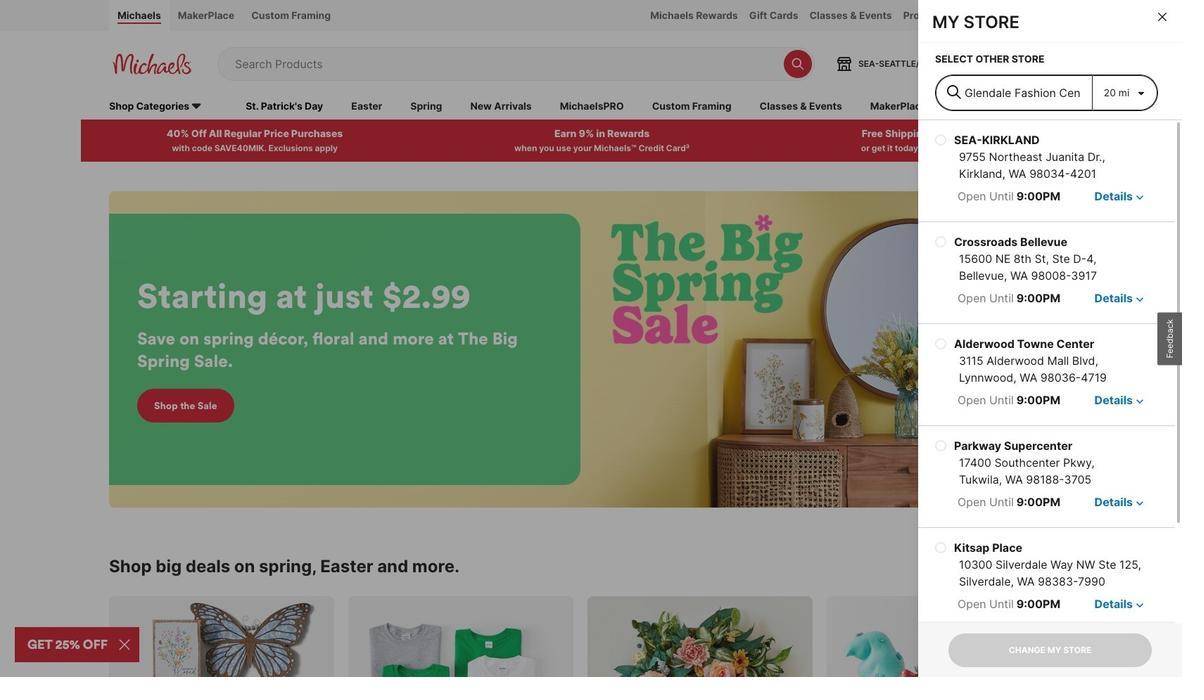 Task type: locate. For each thing, give the bounding box(es) containing it.
close image
[[1159, 13, 1167, 21]]

option group
[[919, 120, 1176, 678]]

Search Input field
[[235, 48, 777, 80]]

Enter city, state, zip field
[[936, 75, 1093, 111]]

dialog
[[919, 0, 1183, 678]]

grey, white and green folded t-shirts image
[[348, 597, 574, 678]]



Task type: vqa. For each thing, say whether or not it's contained in the screenshot.
gnome and rabbit ceramic paintable crafts IMAGE
yes



Task type: describe. For each thing, give the bounding box(es) containing it.
green wreath with pink and yellow flowers image
[[588, 597, 813, 678]]

butterfly and floral décor accents on open shelves image
[[109, 597, 334, 678]]

search button image
[[791, 57, 805, 71]]

gnome and rabbit ceramic paintable crafts image
[[827, 597, 1052, 678]]

the big spring sale logo in green and pink on yellow wall with natural wood mirror and chest image
[[109, 191, 1066, 508]]



